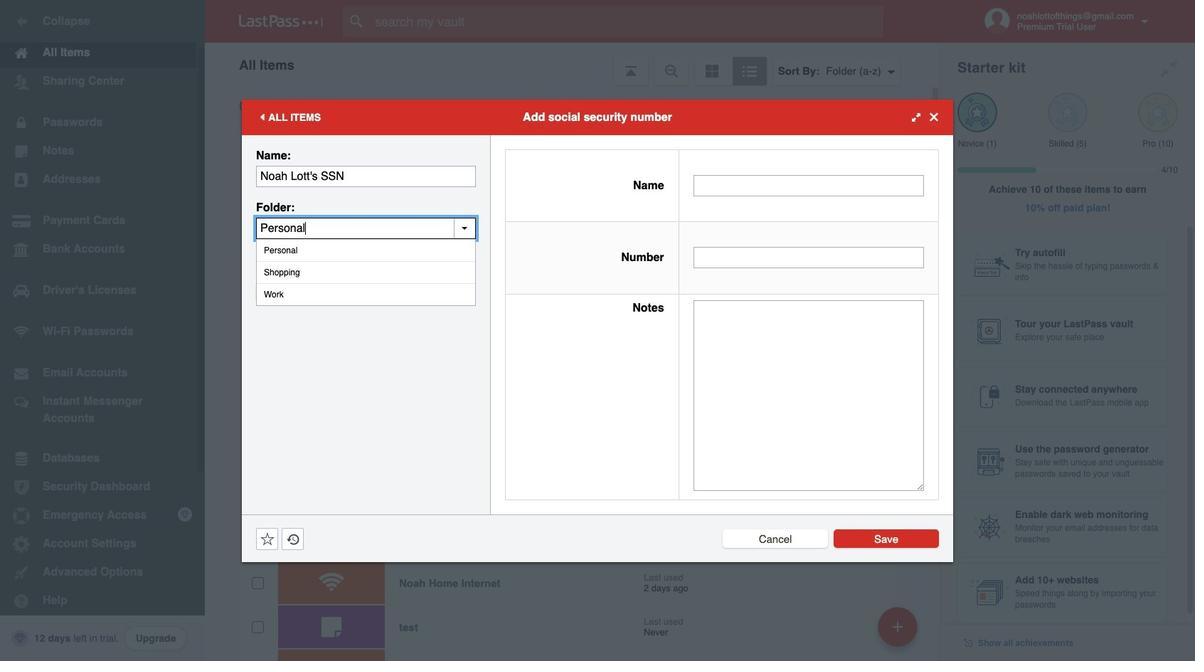 Task type: locate. For each thing, give the bounding box(es) containing it.
new item navigation
[[873, 603, 926, 661]]

search my vault text field
[[343, 6, 912, 37]]

dialog
[[242, 99, 953, 562]]

None text field
[[693, 247, 924, 269], [693, 300, 924, 491], [693, 247, 924, 269], [693, 300, 924, 491]]

vault options navigation
[[205, 43, 941, 85]]

None text field
[[256, 165, 476, 187], [693, 175, 924, 196], [256, 217, 476, 239], [256, 165, 476, 187], [693, 175, 924, 196], [256, 217, 476, 239]]



Task type: describe. For each thing, give the bounding box(es) containing it.
Search search field
[[343, 6, 912, 37]]

new item image
[[893, 622, 903, 632]]

lastpass image
[[239, 15, 323, 28]]

main navigation navigation
[[0, 0, 205, 661]]



Task type: vqa. For each thing, say whether or not it's contained in the screenshot.
Search search box
yes



